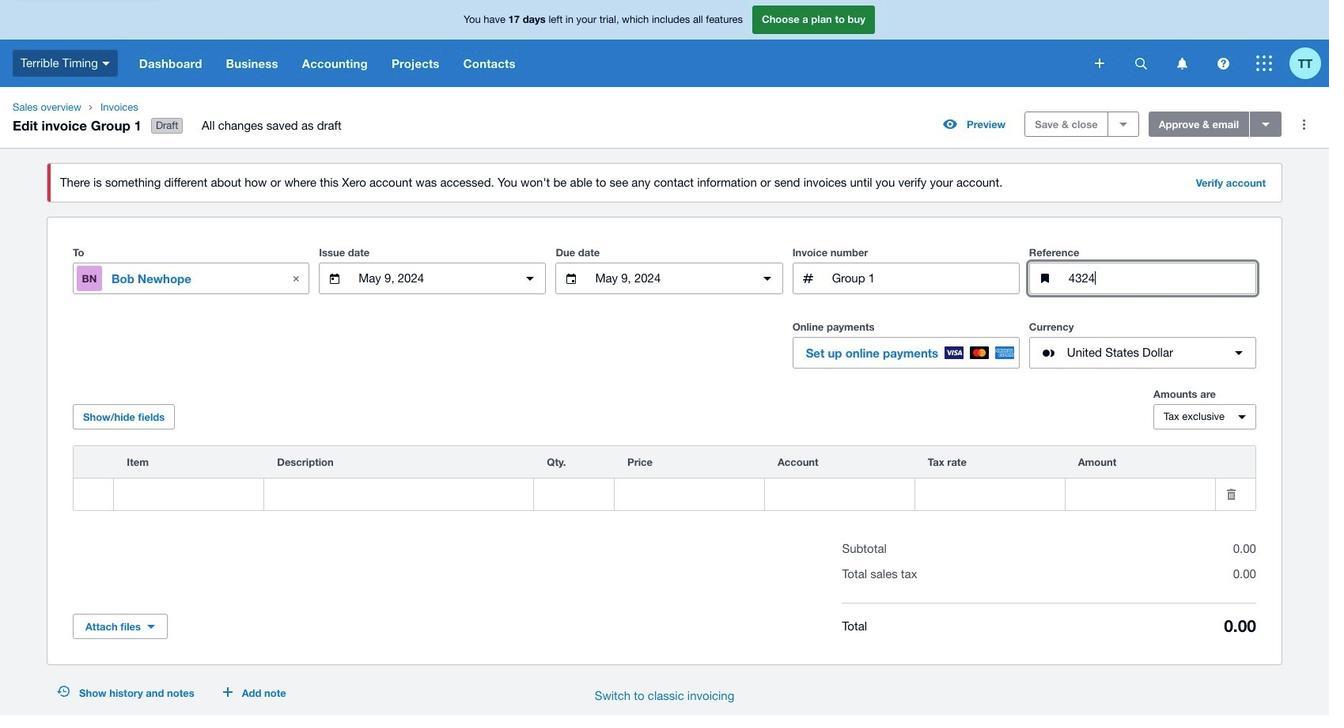 Task type: describe. For each thing, give the bounding box(es) containing it.
svg image
[[102, 62, 110, 65]]

invoice line item list element
[[73, 445, 1256, 511]]

close image
[[280, 263, 312, 294]]

more date options image
[[515, 263, 546, 294]]

more invoice options image
[[1288, 108, 1320, 140]]



Task type: vqa. For each thing, say whether or not it's contained in the screenshot.
Edit Time Entry dialog
no



Task type: locate. For each thing, give the bounding box(es) containing it.
more date options image
[[751, 263, 783, 294]]

None text field
[[357, 264, 508, 294], [1067, 264, 1255, 294], [264, 479, 533, 510], [357, 264, 508, 294], [1067, 264, 1255, 294], [264, 479, 533, 510]]

None text field
[[594, 264, 745, 294], [830, 264, 1019, 294], [594, 264, 745, 294], [830, 264, 1019, 294]]

svg image
[[1256, 55, 1272, 71], [1135, 57, 1147, 69], [1177, 57, 1187, 69], [1217, 57, 1229, 69], [1095, 59, 1104, 68]]

None field
[[114, 479, 264, 510], [534, 479, 614, 510], [615, 479, 764, 510], [1065, 479, 1215, 510], [114, 479, 264, 510], [534, 479, 614, 510], [615, 479, 764, 510], [1065, 479, 1215, 510]]

invoice number element
[[792, 263, 1020, 294]]

banner
[[0, 0, 1329, 87]]



